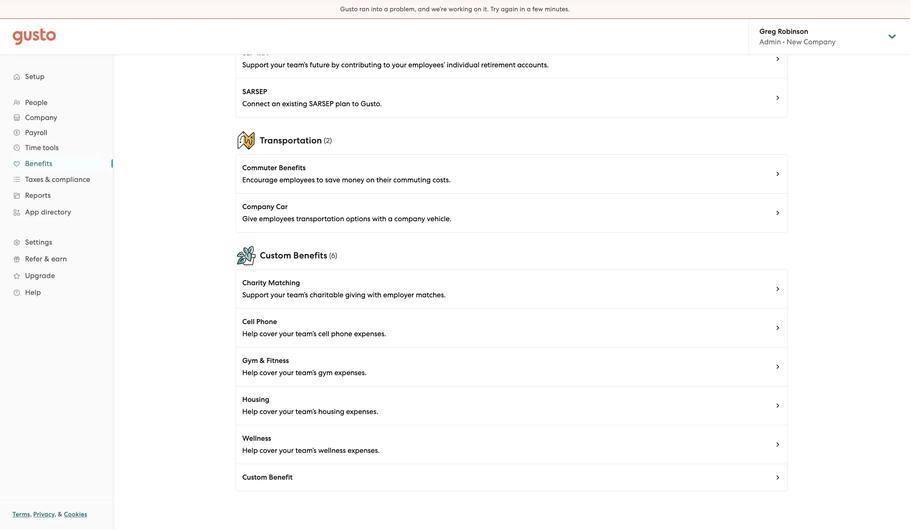 Task type: locate. For each thing, give the bounding box(es) containing it.
1 horizontal spatial to
[[352, 100, 359, 108]]

1 horizontal spatial (
[[329, 251, 331, 260]]

cover inside housing help cover your team's housing expenses.
[[260, 408, 277, 416]]

0 horizontal spatial ,
[[30, 511, 32, 518]]

terms link
[[13, 511, 30, 518]]

on left their
[[366, 176, 375, 184]]

help down housing on the left
[[242, 408, 258, 416]]

taxes
[[25, 175, 43, 184]]

company button
[[8, 110, 105, 125]]

custom for benefit
[[242, 473, 267, 482]]

expenses.
[[354, 330, 386, 338], [334, 369, 367, 377], [346, 408, 378, 416], [348, 446, 380, 455]]

contributing
[[341, 61, 382, 69]]

help
[[25, 288, 41, 297], [242, 330, 258, 338], [242, 369, 258, 377], [242, 408, 258, 416], [242, 446, 258, 455]]

with inside company car give employees transportation options with a company vehicle.
[[372, 215, 386, 223]]

encourage
[[242, 176, 278, 184]]

benefits left 6
[[293, 250, 327, 261]]

custom benefit button
[[236, 464, 787, 491]]

opens in current tab image for commuter benefits
[[774, 171, 781, 177]]

opens in current tab image for sarsep
[[774, 95, 781, 101]]

help down cell
[[242, 330, 258, 338]]

3 opens in current tab image from the top
[[774, 95, 781, 101]]

with right options
[[372, 215, 386, 223]]

1 horizontal spatial on
[[474, 5, 481, 13]]

& inside taxes & compliance dropdown button
[[45, 175, 50, 184]]

team's left gym
[[295, 369, 317, 377]]

& left earn
[[44, 255, 49, 263]]

1 vertical spatial with
[[367, 291, 381, 299]]

team's for sep-ira
[[287, 61, 308, 69]]

your
[[271, 61, 285, 69], [392, 61, 407, 69], [271, 291, 285, 299], [279, 330, 294, 338], [279, 369, 294, 377], [279, 408, 294, 416], [279, 446, 294, 455]]

upgrade link
[[8, 268, 105, 283]]

company right new
[[803, 38, 836, 46]]

team's
[[287, 61, 308, 69], [287, 291, 308, 299], [295, 330, 317, 338], [295, 369, 317, 377], [295, 408, 317, 416], [295, 446, 317, 455]]

cover down housing on the left
[[260, 408, 277, 416]]

1 vertical spatial opens in current tab image
[[774, 441, 781, 448]]

team's inside cell phone help cover your team's cell phone expenses.
[[295, 330, 317, 338]]

list containing people
[[0, 95, 113, 301]]

& left cookies "button"
[[58, 511, 62, 518]]

employees down car
[[259, 215, 294, 223]]

7 opens in current tab image from the top
[[774, 364, 781, 370]]

to
[[383, 61, 390, 69], [352, 100, 359, 108], [317, 176, 323, 184]]

cookies button
[[64, 510, 87, 520]]

team's left wellness
[[295, 446, 317, 455]]

your up fitness
[[279, 330, 294, 338]]

1 support from the top
[[242, 61, 269, 69]]

1 vertical spatial to
[[352, 100, 359, 108]]

list
[[236, 0, 788, 118], [0, 95, 113, 301], [236, 154, 788, 233], [236, 269, 788, 492]]

0 vertical spatial with
[[372, 215, 386, 223]]

list containing commuter benefits
[[236, 154, 788, 233]]

accounts.
[[517, 61, 549, 69]]

( up charity matching support your team's charitable giving with employer matches.
[[329, 251, 331, 260]]

0 vertical spatial opens in current tab image
[[774, 210, 781, 216]]

8 opens in current tab image from the top
[[774, 402, 781, 409]]

a left company
[[388, 215, 393, 223]]

2 opens in current tab image from the top
[[774, 441, 781, 448]]

benefits down "time tools"
[[25, 159, 52, 168]]

0 vertical spatial support
[[242, 61, 269, 69]]

company up give
[[242, 203, 274, 211]]

0 vertical spatial (
[[324, 136, 326, 145]]

help down upgrade
[[25, 288, 41, 297]]

give
[[242, 215, 257, 223]]

to right contributing
[[383, 61, 390, 69]]

1 vertical spatial support
[[242, 291, 269, 299]]

0 vertical spatial custom
[[260, 250, 291, 261]]

1 horizontal spatial )
[[335, 251, 337, 260]]

support inside sep-ira support your team's future by contributing to your employees' individual retirement accounts.
[[242, 61, 269, 69]]

1 vertical spatial custom
[[242, 473, 267, 482]]

team's inside charity matching support your team's charitable giving with employer matches.
[[287, 291, 308, 299]]

( inside transportation ( 2 )
[[324, 136, 326, 145]]

opens in current tab image for cell phone
[[774, 325, 781, 331]]

& inside refer & earn link
[[44, 255, 49, 263]]

time tools button
[[8, 140, 105, 155]]

with
[[372, 215, 386, 223], [367, 291, 381, 299]]

opens in current tab image inside custom benefit button
[[774, 474, 781, 481]]

expenses. right wellness
[[348, 446, 380, 455]]

future
[[310, 61, 330, 69]]

1 horizontal spatial company
[[242, 203, 274, 211]]

company down people at the left top of the page
[[25, 113, 57, 122]]

2 vertical spatial company
[[242, 203, 274, 211]]

expenses. right gym
[[334, 369, 367, 377]]

4 cover from the top
[[260, 446, 277, 455]]

employees
[[279, 176, 315, 184], [259, 215, 294, 223]]

to right plan at left top
[[352, 100, 359, 108]]

team's inside sep-ira support your team's future by contributing to your employees' individual retirement accounts.
[[287, 61, 308, 69]]

) inside transportation ( 2 )
[[330, 136, 332, 145]]

company inside dropdown button
[[25, 113, 57, 122]]

0 horizontal spatial sarsep
[[242, 87, 267, 96]]

team's left housing
[[295, 408, 317, 416]]

gym
[[318, 369, 333, 377]]

5 opens in current tab image from the top
[[774, 286, 781, 292]]

money
[[342, 176, 364, 184]]

wellness
[[242, 434, 271, 443]]

with inside charity matching support your team's charitable giving with employer matches.
[[367, 291, 381, 299]]

your down fitness
[[279, 369, 294, 377]]

commuter
[[242, 164, 277, 172]]

benefits down transportation
[[279, 164, 306, 172]]

app directory link
[[8, 205, 105, 220]]

expenses. right "phone"
[[354, 330, 386, 338]]

1 opens in current tab image from the top
[[774, 17, 781, 23]]

time
[[25, 144, 41, 152]]

team's for charity matching
[[287, 291, 308, 299]]

2 cover from the top
[[260, 369, 277, 377]]

your up benefit
[[279, 446, 294, 455]]

reports
[[25, 191, 51, 200]]

support inside charity matching support your team's charitable giving with employer matches.
[[242, 291, 269, 299]]

0 vertical spatial )
[[330, 136, 332, 145]]

support for charity
[[242, 291, 269, 299]]

1 vertical spatial )
[[335, 251, 337, 260]]

plan
[[335, 100, 350, 108]]

help down gym
[[242, 369, 258, 377]]

on left it.
[[474, 5, 481, 13]]

charitable
[[310, 291, 343, 299]]

3 cover from the top
[[260, 408, 277, 416]]

help down wellness
[[242, 446, 258, 455]]

team's left future
[[287, 61, 308, 69]]

0 vertical spatial company
[[803, 38, 836, 46]]

to inside commuter benefits encourage employees to save money on their commuting costs.
[[317, 176, 323, 184]]

help inside cell phone help cover your team's cell phone expenses.
[[242, 330, 258, 338]]

support for sep-
[[242, 61, 269, 69]]

an
[[272, 100, 280, 108]]

0 horizontal spatial (
[[324, 136, 326, 145]]

0 horizontal spatial )
[[330, 136, 332, 145]]

expenses. right housing
[[346, 408, 378, 416]]

1 , from the left
[[30, 511, 32, 518]]

custom left benefit
[[242, 473, 267, 482]]

& for earn
[[44, 255, 49, 263]]

and
[[418, 5, 430, 13]]

company inside greg robinson admin • new company
[[803, 38, 836, 46]]

reports link
[[8, 188, 105, 203]]

1 vertical spatial employees
[[259, 215, 294, 223]]

& inside gym & fitness help cover your team's gym expenses.
[[260, 356, 265, 365]]

cell
[[318, 330, 329, 338]]

to inside sep-ira support your team's future by contributing to your employees' individual retirement accounts.
[[383, 61, 390, 69]]

robinson
[[778, 27, 808, 36]]

team's down matching at bottom left
[[287, 291, 308, 299]]

matches.
[[416, 291, 446, 299]]

on inside commuter benefits encourage employees to save money on their commuting costs.
[[366, 176, 375, 184]]

with right giving
[[367, 291, 381, 299]]

) up commuter benefits encourage employees to save money on their commuting costs.
[[330, 136, 332, 145]]

upgrade
[[25, 272, 55, 280]]

0 horizontal spatial on
[[366, 176, 375, 184]]

try
[[490, 5, 499, 13]]

charity
[[242, 279, 267, 287]]

cover down phone
[[260, 330, 277, 338]]

0 vertical spatial to
[[383, 61, 390, 69]]

2 support from the top
[[242, 291, 269, 299]]

sep-
[[242, 49, 257, 57]]

to inside sarsep connect an existing sarsep plan to gusto.
[[352, 100, 359, 108]]

team's inside the wellness help cover your team's wellness expenses.
[[295, 446, 317, 455]]

benefits inside commuter benefits encourage employees to save money on their commuting costs.
[[279, 164, 306, 172]]

) up charity matching support your team's charitable giving with employer matches.
[[335, 251, 337, 260]]

custom up matching at bottom left
[[260, 250, 291, 261]]

opens in current tab image
[[774, 17, 781, 23], [774, 56, 781, 62], [774, 95, 781, 101], [774, 171, 781, 177], [774, 286, 781, 292], [774, 325, 781, 331], [774, 364, 781, 370], [774, 402, 781, 409], [774, 474, 781, 481]]

9 opens in current tab image from the top
[[774, 474, 781, 481]]

2 vertical spatial to
[[317, 176, 323, 184]]

expenses. inside cell phone help cover your team's cell phone expenses.
[[354, 330, 386, 338]]

opens in current tab image for gym & fitness
[[774, 364, 781, 370]]

team's left cell
[[295, 330, 317, 338]]

( right transportation
[[324, 136, 326, 145]]

team's inside gym & fitness help cover your team's gym expenses.
[[295, 369, 317, 377]]

phone
[[331, 330, 352, 338]]

sarsep up connect
[[242, 87, 267, 96]]

cover down fitness
[[260, 369, 277, 377]]

your down matching at bottom left
[[271, 291, 285, 299]]

opens in current tab image
[[774, 210, 781, 216], [774, 441, 781, 448]]

refer & earn link
[[8, 251, 105, 267]]

1 cover from the top
[[260, 330, 277, 338]]

4 opens in current tab image from the top
[[774, 171, 781, 177]]

to left "save"
[[317, 176, 323, 184]]

1 horizontal spatial ,
[[54, 511, 56, 518]]

gusto.
[[361, 100, 382, 108]]

their
[[376, 176, 391, 184]]

0 vertical spatial sarsep
[[242, 87, 267, 96]]

1 vertical spatial on
[[366, 176, 375, 184]]

company
[[394, 215, 425, 223]]

1 vertical spatial sarsep
[[309, 100, 334, 108]]

cover down wellness
[[260, 446, 277, 455]]

(
[[324, 136, 326, 145], [329, 251, 331, 260]]

cell
[[242, 318, 255, 326]]

0 vertical spatial employees
[[279, 176, 315, 184]]

payroll
[[25, 128, 47, 137]]

refer
[[25, 255, 42, 263]]

employees up car
[[279, 176, 315, 184]]

benefits
[[25, 159, 52, 168], [279, 164, 306, 172], [293, 250, 327, 261]]

0 horizontal spatial to
[[317, 176, 323, 184]]

team's inside housing help cover your team's housing expenses.
[[295, 408, 317, 416]]

we're
[[431, 5, 447, 13]]

custom
[[260, 250, 291, 261], [242, 473, 267, 482]]

0 horizontal spatial company
[[25, 113, 57, 122]]

•
[[783, 38, 785, 46]]

costs.
[[432, 176, 451, 184]]

1 vertical spatial company
[[25, 113, 57, 122]]

support down charity
[[242, 291, 269, 299]]

company
[[803, 38, 836, 46], [25, 113, 57, 122], [242, 203, 274, 211]]

1 opens in current tab image from the top
[[774, 210, 781, 216]]

employees inside company car give employees transportation options with a company vehicle.
[[259, 215, 294, 223]]

your up the wellness help cover your team's wellness expenses.
[[279, 408, 294, 416]]

cover inside the wellness help cover your team's wellness expenses.
[[260, 446, 277, 455]]

transportation
[[296, 215, 344, 223]]

custom inside button
[[242, 473, 267, 482]]

support down sep-
[[242, 61, 269, 69]]

& right gym
[[260, 356, 265, 365]]

employees inside commuter benefits encourage employees to save money on their commuting costs.
[[279, 176, 315, 184]]

list containing sep-ira
[[236, 0, 788, 118]]

( inside the custom benefits ( 6 )
[[329, 251, 331, 260]]

& right taxes
[[45, 175, 50, 184]]

company inside company car give employees transportation options with a company vehicle.
[[242, 203, 274, 211]]

, left cookies "button"
[[54, 511, 56, 518]]

&
[[45, 175, 50, 184], [44, 255, 49, 263], [260, 356, 265, 365], [58, 511, 62, 518]]

1 vertical spatial (
[[329, 251, 331, 260]]

list containing charity matching
[[236, 269, 788, 492]]

sarsep left plan at left top
[[309, 100, 334, 108]]

a
[[384, 5, 388, 13], [527, 5, 531, 13], [388, 215, 393, 223]]

cover
[[260, 330, 277, 338], [260, 369, 277, 377], [260, 408, 277, 416], [260, 446, 277, 455]]

2 opens in current tab image from the top
[[774, 56, 781, 62]]

help inside the wellness help cover your team's wellness expenses.
[[242, 446, 258, 455]]

company for company car give employees transportation options with a company vehicle.
[[242, 203, 274, 211]]

by
[[331, 61, 339, 69]]

, left privacy
[[30, 511, 32, 518]]

2 horizontal spatial to
[[383, 61, 390, 69]]

6 opens in current tab image from the top
[[774, 325, 781, 331]]

opens in current tab image for sep-ira
[[774, 56, 781, 62]]

2 horizontal spatial company
[[803, 38, 836, 46]]

on
[[474, 5, 481, 13], [366, 176, 375, 184]]



Task type: describe. For each thing, give the bounding box(es) containing it.
save
[[325, 176, 340, 184]]

vehicle.
[[427, 215, 451, 223]]

gusto
[[340, 5, 358, 13]]

home image
[[13, 28, 56, 45]]

your inside gym & fitness help cover your team's gym expenses.
[[279, 369, 294, 377]]

time tools
[[25, 144, 59, 152]]

car
[[276, 203, 288, 211]]

housing help cover your team's housing expenses.
[[242, 395, 378, 416]]

sep-ira support your team's future by contributing to your employees' individual retirement accounts.
[[242, 49, 549, 69]]

connect
[[242, 100, 270, 108]]

housing
[[242, 395, 269, 404]]

charity matching support your team's charitable giving with employer matches.
[[242, 279, 446, 299]]

new
[[787, 38, 802, 46]]

benefits link
[[8, 156, 105, 171]]

in
[[520, 5, 525, 13]]

taxes & compliance button
[[8, 172, 105, 187]]

help inside housing help cover your team's housing expenses.
[[242, 408, 258, 416]]

ira
[[257, 49, 268, 57]]

commuter benefits encourage employees to save money on their commuting costs.
[[242, 164, 451, 184]]

wellness help cover your team's wellness expenses.
[[242, 434, 380, 455]]

cover inside cell phone help cover your team's cell phone expenses.
[[260, 330, 277, 338]]

tools
[[43, 144, 59, 152]]

your inside the wellness help cover your team's wellness expenses.
[[279, 446, 294, 455]]

2 , from the left
[[54, 511, 56, 518]]

expenses. inside the wellness help cover your team's wellness expenses.
[[348, 446, 380, 455]]

employer
[[383, 291, 414, 299]]

) inside the custom benefits ( 6 )
[[335, 251, 337, 260]]

privacy
[[33, 511, 54, 518]]

sarsep connect an existing sarsep plan to gusto.
[[242, 87, 382, 108]]

opens in current tab image for housing
[[774, 402, 781, 409]]

company car give employees transportation options with a company vehicle.
[[242, 203, 451, 223]]

opens in current tab image for charity matching
[[774, 286, 781, 292]]

a right in
[[527, 5, 531, 13]]

a inside company car give employees transportation options with a company vehicle.
[[388, 215, 393, 223]]

your inside housing help cover your team's housing expenses.
[[279, 408, 294, 416]]

refer & earn
[[25, 255, 67, 263]]

fitness
[[266, 356, 289, 365]]

it.
[[483, 5, 489, 13]]

existing
[[282, 100, 307, 108]]

individual
[[447, 61, 479, 69]]

employees for car
[[259, 215, 294, 223]]

greg
[[759, 27, 776, 36]]

problem,
[[390, 5, 416, 13]]

transportation
[[260, 135, 322, 146]]

gusto ran into a problem, and we're working on it. try again in a few minutes.
[[340, 5, 570, 13]]

cell phone help cover your team's cell phone expenses.
[[242, 318, 386, 338]]

working
[[448, 5, 472, 13]]

1 horizontal spatial sarsep
[[309, 100, 334, 108]]

settings
[[25, 238, 52, 246]]

admin
[[759, 38, 781, 46]]

greg robinson admin • new company
[[759, 27, 836, 46]]

employees for benefits
[[279, 176, 315, 184]]

privacy link
[[33, 511, 54, 518]]

opens in current tab image for company car
[[774, 210, 781, 216]]

6
[[331, 251, 335, 260]]

payroll button
[[8, 125, 105, 140]]

minutes.
[[545, 5, 570, 13]]

your up "an"
[[271, 61, 285, 69]]

cookies
[[64, 511, 87, 518]]

custom benefits ( 6 )
[[260, 250, 337, 261]]

taxes & compliance
[[25, 175, 90, 184]]

custom benefit
[[242, 473, 293, 482]]

0 vertical spatial on
[[474, 5, 481, 13]]

giving
[[345, 291, 365, 299]]

your inside cell phone help cover your team's cell phone expenses.
[[279, 330, 294, 338]]

employees'
[[408, 61, 445, 69]]

retirement
[[481, 61, 515, 69]]

expenses. inside housing help cover your team's housing expenses.
[[346, 408, 378, 416]]

company for company
[[25, 113, 57, 122]]

opens in current tab image for wellness
[[774, 441, 781, 448]]

custom for benefits
[[260, 250, 291, 261]]

ran
[[359, 5, 369, 13]]

gym
[[242, 356, 258, 365]]

settings link
[[8, 235, 105, 250]]

again
[[501, 5, 518, 13]]

help inside gym & fitness help cover your team's gym expenses.
[[242, 369, 258, 377]]

options
[[346, 215, 370, 223]]

a right the into
[[384, 5, 388, 13]]

benefits for commuter
[[279, 164, 306, 172]]

into
[[371, 5, 383, 13]]

people
[[25, 98, 48, 107]]

your left employees'
[[392, 61, 407, 69]]

your inside charity matching support your team's charitable giving with employer matches.
[[271, 291, 285, 299]]

commuting
[[393, 176, 431, 184]]

cover inside gym & fitness help cover your team's gym expenses.
[[260, 369, 277, 377]]

terms , privacy , & cookies
[[13, 511, 87, 518]]

directory
[[41, 208, 71, 216]]

benefit
[[269, 473, 293, 482]]

expenses. inside gym & fitness help cover your team's gym expenses.
[[334, 369, 367, 377]]

help inside gusto navigation element
[[25, 288, 41, 297]]

few
[[532, 5, 543, 13]]

matching
[[268, 279, 300, 287]]

benefits inside benefits link
[[25, 159, 52, 168]]

wellness
[[318, 446, 346, 455]]

housing
[[318, 408, 344, 416]]

app directory
[[25, 208, 71, 216]]

earn
[[51, 255, 67, 263]]

gym & fitness help cover your team's gym expenses.
[[242, 356, 367, 377]]

people button
[[8, 95, 105, 110]]

app
[[25, 208, 39, 216]]

team's for wellness
[[295, 446, 317, 455]]

& for compliance
[[45, 175, 50, 184]]

setup link
[[8, 69, 105, 84]]

& for fitness
[[260, 356, 265, 365]]

terms
[[13, 511, 30, 518]]

help link
[[8, 285, 105, 300]]

team's for housing
[[295, 408, 317, 416]]

compliance
[[52, 175, 90, 184]]

setup
[[25, 72, 45, 81]]

benefits for custom
[[293, 250, 327, 261]]

gusto navigation element
[[0, 55, 113, 314]]



Task type: vqa. For each thing, say whether or not it's contained in the screenshot.
WITH
yes



